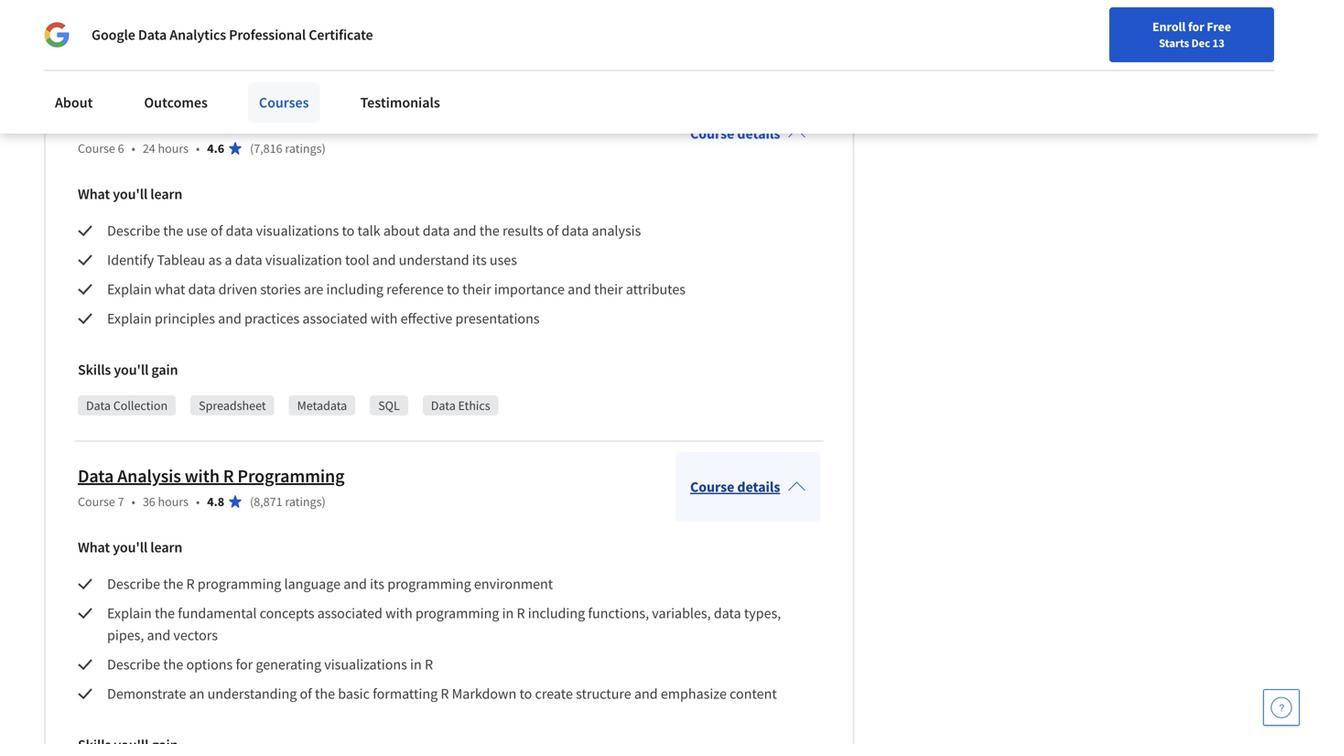 Task type: vqa. For each thing, say whether or not it's contained in the screenshot.
Chevron Right image associated with How long does it take to complete a career learning path?
no



Task type: locate. For each thing, give the bounding box(es) containing it.
in down environment
[[502, 604, 514, 623]]

1 vertical spatial (
[[250, 493, 254, 510]]

data up a
[[226, 222, 253, 240]]

what you'll learn down course 6 • 24 hours • in the top left of the page
[[78, 185, 182, 203]]

data collection
[[86, 397, 168, 414]]

data left ethics
[[431, 397, 456, 414]]

1 vertical spatial in
[[410, 656, 422, 674]]

0 vertical spatial )
[[322, 140, 326, 157]]

visualizations up basic
[[324, 656, 407, 674]]

1 vertical spatial what you'll learn
[[78, 538, 182, 557]]

dec
[[1192, 36, 1211, 50]]

2 ratings from the top
[[285, 493, 322, 510]]

1 vertical spatial )
[[322, 493, 326, 510]]

0 horizontal spatial its
[[370, 575, 385, 593]]

( down share data through the art of visualization
[[250, 140, 254, 157]]

collection
[[113, 397, 168, 414]]

0 vertical spatial hours
[[158, 140, 189, 157]]

1 horizontal spatial for
[[1189, 18, 1205, 35]]

) down the visualization
[[322, 140, 326, 157]]

1 vertical spatial details
[[738, 478, 780, 496]]

2 course details button from the top
[[676, 452, 821, 522]]

course 6 • 24 hours •
[[78, 140, 200, 157]]

course
[[690, 124, 735, 143], [78, 140, 115, 157], [690, 478, 735, 496], [78, 493, 115, 510]]

2 vertical spatial you'll
[[113, 538, 148, 557]]

of right results
[[547, 222, 559, 240]]

0 vertical spatial describe
[[107, 222, 160, 240]]

types,
[[744, 604, 781, 623]]

programming up explain the fundamental concepts associated with programming in r including functions, variables, data types, pipes, and vectors
[[388, 575, 471, 593]]

explain what data driven stories are including reference to their importance and their attributes
[[107, 280, 686, 298]]

learn down 36
[[150, 538, 182, 557]]

you'll for analysis
[[113, 538, 148, 557]]

associated inside explain the fundamental concepts associated with programming in r including functions, variables, data types, pipes, and vectors
[[317, 604, 383, 623]]

2 hours from the top
[[158, 493, 189, 510]]

google
[[92, 26, 135, 44]]

associated for practices
[[303, 309, 368, 328]]

concepts
[[260, 604, 315, 623]]

with up 4.8
[[185, 465, 220, 488]]

0 vertical spatial with
[[371, 309, 398, 328]]

0 vertical spatial associated
[[303, 309, 368, 328]]

1 vertical spatial explain
[[107, 309, 152, 328]]

data aggregation
[[86, 44, 178, 60]]

menu item
[[969, 18, 1086, 78]]

with for concepts
[[386, 604, 413, 623]]

for up understanding
[[236, 656, 253, 674]]

1 vertical spatial including
[[528, 604, 585, 623]]

0 vertical spatial learn
[[150, 185, 182, 203]]

1 horizontal spatial in
[[502, 604, 514, 623]]

gain
[[151, 361, 178, 379]]

learn down 24
[[150, 185, 182, 203]]

google image
[[44, 22, 70, 48]]

of right art
[[292, 111, 308, 134]]

0 horizontal spatial including
[[326, 280, 384, 298]]

1 what from the top
[[78, 185, 110, 203]]

with down explain what data driven stories are including reference to their importance and their attributes
[[371, 309, 398, 328]]

what down course 7 • 36 hours • at the bottom of page
[[78, 538, 110, 557]]

describe for data
[[107, 222, 160, 240]]

1 what you'll learn from the top
[[78, 185, 182, 203]]

r down environment
[[517, 604, 525, 623]]

learn for analysis
[[150, 538, 182, 557]]

1 vertical spatial visualizations
[[324, 656, 407, 674]]

describe the options for generating visualizations in r
[[107, 656, 433, 674]]

ratings down programming
[[285, 493, 322, 510]]

2 details from the top
[[738, 478, 780, 496]]

of down generating
[[300, 685, 312, 703]]

0 vertical spatial visualizations
[[256, 222, 339, 240]]

0 vertical spatial in
[[502, 604, 514, 623]]

options
[[186, 656, 233, 674]]

0 vertical spatial you'll
[[113, 185, 148, 203]]

programming
[[198, 575, 281, 593], [388, 575, 471, 593], [416, 604, 499, 623]]

0 vertical spatial course details button
[[676, 99, 821, 168]]

visualizations
[[256, 222, 339, 240], [324, 656, 407, 674]]

what down course 6 • 24 hours • in the top left of the page
[[78, 185, 110, 203]]

help center image
[[1271, 697, 1293, 719]]

1 learn from the top
[[150, 185, 182, 203]]

1 explain from the top
[[107, 280, 152, 298]]

you'll
[[113, 185, 148, 203], [114, 361, 149, 379], [113, 538, 148, 557]]

you'll down course 6 • 24 hours • in the top left of the page
[[113, 185, 148, 203]]

you'll down course 7 • 36 hours • at the bottom of page
[[113, 538, 148, 557]]

( for art
[[250, 140, 254, 157]]

1 horizontal spatial including
[[528, 604, 585, 623]]

0 vertical spatial (
[[250, 140, 254, 157]]

0 horizontal spatial their
[[463, 280, 491, 298]]

explain
[[107, 280, 152, 298], [107, 309, 152, 328], [107, 604, 152, 623]]

course details
[[690, 124, 780, 143], [690, 478, 780, 496]]

8,871
[[254, 493, 283, 510]]

1 horizontal spatial to
[[447, 280, 460, 298]]

and down the driven
[[218, 309, 242, 328]]

data ethics
[[431, 397, 490, 414]]

of
[[292, 111, 308, 134], [211, 222, 223, 240], [547, 222, 559, 240], [300, 685, 312, 703]]

and right pipes,
[[147, 626, 171, 645]]

reference
[[387, 280, 444, 298]]

) for programming
[[322, 493, 326, 510]]

explain up skills you'll gain
[[107, 309, 152, 328]]

2 their from the left
[[594, 280, 623, 298]]

their
[[463, 280, 491, 298], [594, 280, 623, 298]]

2 ( from the top
[[250, 493, 254, 510]]

ratings
[[285, 140, 322, 157], [285, 493, 322, 510]]

the up "vectors"
[[155, 604, 175, 623]]

explain down identify on the left of page
[[107, 280, 152, 298]]

describe
[[107, 222, 160, 240], [107, 575, 160, 593], [107, 656, 160, 674]]

data
[[226, 222, 253, 240], [423, 222, 450, 240], [562, 222, 589, 240], [235, 251, 262, 269], [188, 280, 216, 298], [714, 604, 741, 623]]

programming inside explain the fundamental concepts associated with programming in r including functions, variables, data types, pipes, and vectors
[[416, 604, 499, 623]]

and up understand
[[453, 222, 477, 240]]

ratings right 7,816
[[285, 140, 322, 157]]

for
[[1189, 18, 1205, 35], [236, 656, 253, 674]]

data right google
[[138, 26, 167, 44]]

course details button
[[676, 99, 821, 168], [676, 452, 821, 522]]

data for data analysis with r programming
[[78, 465, 114, 488]]

share
[[78, 111, 123, 134]]

2 ) from the top
[[322, 493, 326, 510]]

data right google 'image' on the left top of page
[[86, 44, 111, 60]]

1 vertical spatial with
[[185, 465, 220, 488]]

their left attributes
[[594, 280, 623, 298]]

1 vertical spatial course details button
[[676, 452, 821, 522]]

its right language
[[370, 575, 385, 593]]

1 horizontal spatial its
[[472, 251, 487, 269]]

r up fundamental
[[186, 575, 195, 593]]

to left create at left
[[520, 685, 532, 703]]

r inside explain the fundamental concepts associated with programming in r including functions, variables, data types, pipes, and vectors
[[517, 604, 525, 623]]

explain up pipes,
[[107, 604, 152, 623]]

1 vertical spatial learn
[[150, 538, 182, 557]]

0 vertical spatial explain
[[107, 280, 152, 298]]

and right structure
[[634, 685, 658, 703]]

( for programming
[[250, 493, 254, 510]]

1 vertical spatial associated
[[317, 604, 383, 623]]

1 vertical spatial course details
[[690, 478, 780, 496]]

to
[[342, 222, 355, 240], [447, 280, 460, 298], [520, 685, 532, 703]]

3 explain from the top
[[107, 604, 152, 623]]

1 course details button from the top
[[676, 99, 821, 168]]

associated down are
[[303, 309, 368, 328]]

1 course details from the top
[[690, 124, 780, 143]]

for inside enroll for free starts dec 13
[[1189, 18, 1205, 35]]

1 vertical spatial what
[[78, 538, 110, 557]]

its left uses
[[472, 251, 487, 269]]

explain for explain principles and practices associated with effective presentations
[[107, 309, 152, 328]]

with down "describe the r programming language and its programming environment"
[[386, 604, 413, 623]]

including down environment
[[528, 604, 585, 623]]

spreadsheet
[[199, 397, 266, 414]]

0 vertical spatial its
[[472, 251, 487, 269]]

in
[[502, 604, 514, 623], [410, 656, 422, 674]]

programming down environment
[[416, 604, 499, 623]]

data up course 7 • 36 hours • at the bottom of page
[[78, 465, 114, 488]]

identify
[[107, 251, 154, 269]]

0 vertical spatial for
[[1189, 18, 1205, 35]]

data left types,
[[714, 604, 741, 623]]

and right tool in the top left of the page
[[372, 251, 396, 269]]

2 vertical spatial to
[[520, 685, 532, 703]]

course details for data analysis with r programming
[[690, 478, 780, 496]]

2 describe from the top
[[107, 575, 160, 593]]

1 vertical spatial hours
[[158, 493, 189, 510]]

analysis
[[592, 222, 641, 240]]

2 course details from the top
[[690, 478, 780, 496]]

and
[[453, 222, 477, 240], [372, 251, 396, 269], [568, 280, 591, 298], [218, 309, 242, 328], [344, 575, 367, 593], [147, 626, 171, 645], [634, 685, 658, 703]]

to down understand
[[447, 280, 460, 298]]

•
[[131, 140, 135, 157], [196, 140, 200, 157], [131, 493, 135, 510], [196, 493, 200, 510]]

for up dec
[[1189, 18, 1205, 35]]

to left talk
[[342, 222, 355, 240]]

describe up identify on the left of page
[[107, 222, 160, 240]]

their up presentations
[[463, 280, 491, 298]]

1 ) from the top
[[322, 140, 326, 157]]

about
[[55, 93, 93, 112]]

data inside explain the fundamental concepts associated with programming in r including functions, variables, data types, pipes, and vectors
[[714, 604, 741, 623]]

professional
[[229, 26, 306, 44]]

what
[[155, 280, 185, 298]]

content
[[730, 685, 777, 703]]

learn
[[150, 185, 182, 203], [150, 538, 182, 557]]

certificate
[[309, 26, 373, 44]]

including down tool in the top left of the page
[[326, 280, 384, 298]]

describe down pipes,
[[107, 656, 160, 674]]

and inside explain the fundamental concepts associated with programming in r including functions, variables, data types, pipes, and vectors
[[147, 626, 171, 645]]

2 what you'll learn from the top
[[78, 538, 182, 557]]

explain inside explain the fundamental concepts associated with programming in r including functions, variables, data types, pipes, and vectors
[[107, 604, 152, 623]]

1 describe from the top
[[107, 222, 160, 240]]

1 vertical spatial its
[[370, 575, 385, 593]]

hours for analysis
[[158, 493, 189, 510]]

enroll for free starts dec 13
[[1153, 18, 1232, 50]]

1 hours from the top
[[158, 140, 189, 157]]

2 vertical spatial explain
[[107, 604, 152, 623]]

skills you'll gain
[[78, 361, 178, 379]]

2 learn from the top
[[150, 538, 182, 557]]

data
[[138, 26, 167, 44], [86, 44, 111, 60], [127, 111, 162, 134], [86, 397, 111, 414], [431, 397, 456, 414], [78, 465, 114, 488]]

associated
[[303, 309, 368, 328], [317, 604, 383, 623]]

1 horizontal spatial their
[[594, 280, 623, 298]]

environment
[[474, 575, 553, 593]]

courses
[[259, 93, 309, 112]]

analytics
[[170, 26, 226, 44]]

hours right 36
[[158, 493, 189, 510]]

create
[[535, 685, 573, 703]]

0 vertical spatial course details
[[690, 124, 780, 143]]

analysis
[[117, 465, 181, 488]]

with inside explain the fundamental concepts associated with programming in r including functions, variables, data types, pipes, and vectors
[[386, 604, 413, 623]]

visualizations up visualization
[[256, 222, 339, 240]]

course details button for share data through the art of visualization
[[676, 99, 821, 168]]

r left the markdown
[[441, 685, 449, 703]]

in up the formatting
[[410, 656, 422, 674]]

1 ( from the top
[[250, 140, 254, 157]]

1 vertical spatial ratings
[[285, 493, 322, 510]]

of right use
[[211, 222, 223, 240]]

1 vertical spatial describe
[[107, 575, 160, 593]]

associated down "describe the r programming language and its programming environment"
[[317, 604, 383, 623]]

0 vertical spatial what you'll learn
[[78, 185, 182, 203]]

1 vertical spatial you'll
[[114, 361, 149, 379]]

None search field
[[261, 11, 563, 48]]

in inside explain the fundamental concepts associated with programming in r including functions, variables, data types, pipes, and vectors
[[502, 604, 514, 623]]

effective
[[401, 309, 453, 328]]

stories
[[260, 280, 301, 298]]

0 vertical spatial details
[[738, 124, 780, 143]]

details for share data through the art of visualization
[[738, 124, 780, 143]]

the up uses
[[480, 222, 500, 240]]

2 explain from the top
[[107, 309, 152, 328]]

0 horizontal spatial in
[[410, 656, 422, 674]]

what you'll learn down course 7 • 36 hours • at the bottom of page
[[78, 538, 182, 557]]

tool
[[345, 251, 370, 269]]

2 what from the top
[[78, 538, 110, 557]]

• right 7
[[131, 493, 135, 510]]

about link
[[44, 82, 104, 123]]

including
[[326, 280, 384, 298], [528, 604, 585, 623]]

2 horizontal spatial to
[[520, 685, 532, 703]]

hours right 24
[[158, 140, 189, 157]]

2 vertical spatial describe
[[107, 656, 160, 674]]

0 vertical spatial what
[[78, 185, 110, 203]]

0 horizontal spatial for
[[236, 656, 253, 674]]

0 vertical spatial ratings
[[285, 140, 322, 157]]

0 vertical spatial to
[[342, 222, 355, 240]]

data down the skills
[[86, 397, 111, 414]]

2 vertical spatial with
[[386, 604, 413, 623]]

1 details from the top
[[738, 124, 780, 143]]

generating
[[256, 656, 321, 674]]

what for data analysis with r programming
[[78, 538, 110, 557]]

and right importance
[[568, 280, 591, 298]]

1 ratings from the top
[[285, 140, 322, 157]]

) down programming
[[322, 493, 326, 510]]

( right 4.8
[[250, 493, 254, 510]]

you'll left the gain
[[114, 361, 149, 379]]

describe up pipes,
[[107, 575, 160, 593]]



Task type: describe. For each thing, give the bounding box(es) containing it.
) for art
[[322, 140, 326, 157]]

you'll for data
[[113, 185, 148, 203]]

starts
[[1159, 36, 1190, 50]]

the left basic
[[315, 685, 335, 703]]

practices
[[245, 309, 300, 328]]

7,816
[[254, 140, 283, 157]]

3 describe from the top
[[107, 656, 160, 674]]

4.8
[[207, 493, 224, 510]]

the left options
[[163, 656, 183, 674]]

visualizations for generating
[[324, 656, 407, 674]]

functions,
[[588, 604, 649, 623]]

7
[[118, 493, 124, 510]]

what for share data through the art of visualization
[[78, 185, 110, 203]]

what you'll learn for analysis
[[78, 538, 182, 557]]

course 7 • 36 hours •
[[78, 493, 200, 510]]

enroll
[[1153, 18, 1186, 35]]

variables,
[[652, 604, 711, 623]]

( 8,871 ratings )
[[250, 493, 326, 510]]

the left art
[[236, 111, 262, 134]]

details for data analysis with r programming
[[738, 478, 780, 496]]

fundamental
[[178, 604, 257, 623]]

the left use
[[163, 222, 183, 240]]

r up 4.8
[[223, 465, 234, 488]]

basic
[[338, 685, 370, 703]]

skills
[[78, 361, 111, 379]]

uses
[[490, 251, 517, 269]]

the inside explain the fundamental concepts associated with programming in r including functions, variables, data types, pipes, and vectors
[[155, 604, 175, 623]]

presentations
[[456, 309, 540, 328]]

explain for explain the fundamental concepts associated with programming in r including functions, variables, data types, pipes, and vectors
[[107, 604, 152, 623]]

• left 4.8
[[196, 493, 200, 510]]

as
[[208, 251, 222, 269]]

data analysis with r programming link
[[78, 465, 345, 488]]

coursera image
[[22, 15, 138, 44]]

ethics
[[458, 397, 490, 414]]

hours for data
[[158, 140, 189, 157]]

4.6
[[207, 140, 224, 157]]

art
[[265, 111, 289, 134]]

• left 4.6
[[196, 140, 200, 157]]

use
[[186, 222, 208, 240]]

data for data aggregation
[[86, 44, 111, 60]]

attributes
[[626, 280, 686, 298]]

importance
[[494, 280, 565, 298]]

programming up fundamental
[[198, 575, 281, 593]]

free
[[1207, 18, 1232, 35]]

about
[[384, 222, 420, 240]]

data right what
[[188, 280, 216, 298]]

13
[[1213, 36, 1225, 50]]

structure
[[576, 685, 632, 703]]

language
[[284, 575, 341, 593]]

and right language
[[344, 575, 367, 593]]

explain the fundamental concepts associated with programming in r including functions, variables, data types, pipes, and vectors
[[107, 604, 784, 645]]

understanding
[[207, 685, 297, 703]]

show notifications image
[[1106, 23, 1128, 45]]

share data through the art of visualization
[[78, 111, 411, 134]]

including inside explain the fundamental concepts associated with programming in r including functions, variables, data types, pipes, and vectors
[[528, 604, 585, 623]]

share data through the art of visualization link
[[78, 111, 411, 134]]

pipes,
[[107, 626, 144, 645]]

sql
[[378, 397, 400, 414]]

the up fundamental
[[163, 575, 183, 593]]

0 horizontal spatial to
[[342, 222, 355, 240]]

are
[[304, 280, 324, 298]]

describe the r programming language and its programming environment
[[107, 575, 553, 593]]

results
[[503, 222, 544, 240]]

visualizations for data
[[256, 222, 339, 240]]

emphasize
[[661, 685, 727, 703]]

what you'll learn for data
[[78, 185, 182, 203]]

ratings for programming
[[285, 493, 322, 510]]

r up demonstrate an understanding of the basic formatting r markdown to create structure and emphasize content
[[425, 656, 433, 674]]

• right the 6 in the left top of the page
[[131, 140, 135, 157]]

driven
[[219, 280, 257, 298]]

ratings for art
[[285, 140, 322, 157]]

1 vertical spatial for
[[236, 656, 253, 674]]

demonstrate
[[107, 685, 186, 703]]

0 vertical spatial including
[[326, 280, 384, 298]]

understand
[[399, 251, 469, 269]]

a
[[225, 251, 232, 269]]

talk
[[358, 222, 381, 240]]

data for data collection
[[86, 397, 111, 414]]

testimonials link
[[349, 82, 451, 123]]

programming
[[238, 465, 345, 488]]

google data analytics professional certificate
[[92, 26, 373, 44]]

learn for data
[[150, 185, 182, 203]]

markdown
[[452, 685, 517, 703]]

course details for share data through the art of visualization
[[690, 124, 780, 143]]

courses link
[[248, 82, 320, 123]]

outcomes link
[[133, 82, 219, 123]]

24
[[143, 140, 155, 157]]

describe for analysis
[[107, 575, 160, 593]]

principles
[[155, 309, 215, 328]]

aggregation
[[113, 44, 178, 60]]

explain principles and practices associated with effective presentations
[[107, 309, 540, 328]]

an
[[189, 685, 205, 703]]

metadata
[[297, 397, 347, 414]]

36
[[143, 493, 155, 510]]

1 their from the left
[[463, 280, 491, 298]]

data up 24
[[127, 111, 162, 134]]

testimonials
[[360, 93, 440, 112]]

describe the use of data visualizations to talk about data and the results of data analysis
[[107, 222, 641, 240]]

data left analysis
[[562, 222, 589, 240]]

through
[[166, 111, 232, 134]]

data analysis with r programming
[[78, 465, 345, 488]]

identify tableau as a data visualization tool and understand its uses
[[107, 251, 517, 269]]

vectors
[[173, 626, 218, 645]]

6
[[118, 140, 124, 157]]

outcomes
[[144, 93, 208, 112]]

visualization
[[311, 111, 411, 134]]

data for data ethics
[[431, 397, 456, 414]]

visualization
[[265, 251, 342, 269]]

explain for explain what data driven stories are including reference to their importance and their attributes
[[107, 280, 152, 298]]

associated for concepts
[[317, 604, 383, 623]]

( 7,816 ratings )
[[250, 140, 326, 157]]

1 vertical spatial to
[[447, 280, 460, 298]]

data up understand
[[423, 222, 450, 240]]

with for practices
[[371, 309, 398, 328]]

data right a
[[235, 251, 262, 269]]

tableau
[[157, 251, 205, 269]]

course details button for data analysis with r programming
[[676, 452, 821, 522]]

formatting
[[373, 685, 438, 703]]



